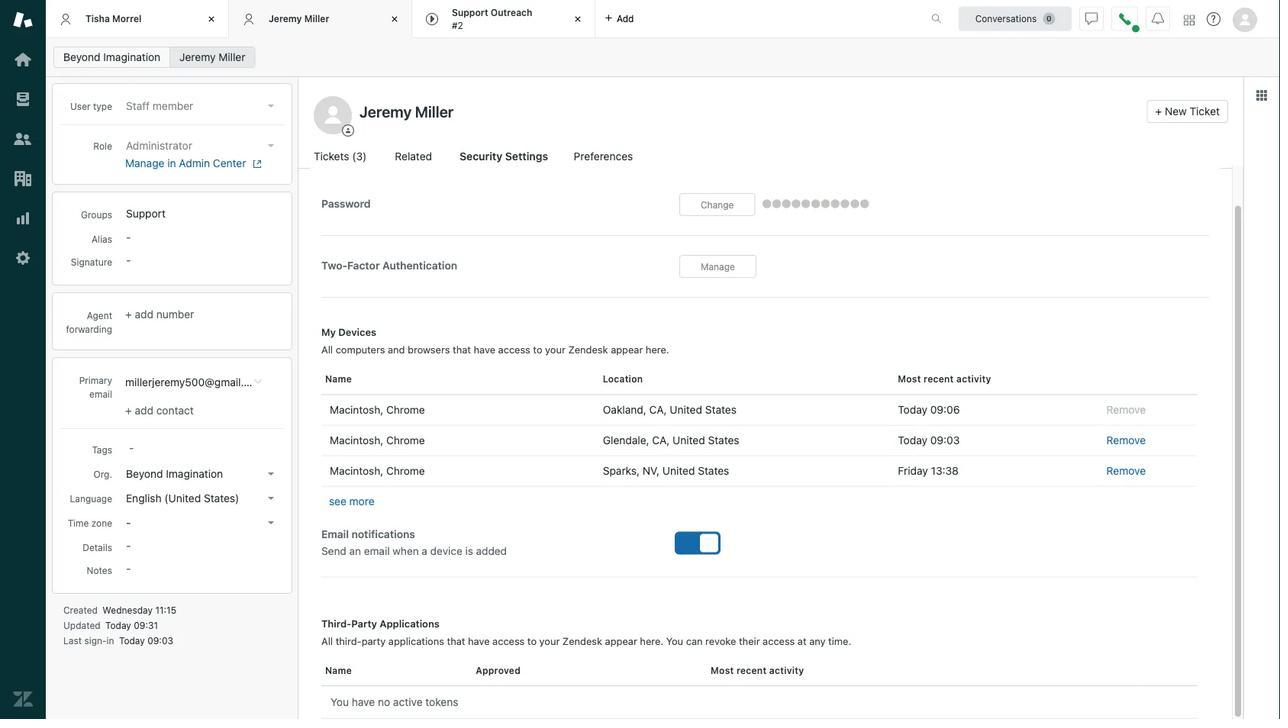Task type: describe. For each thing, give the bounding box(es) containing it.
add for add number
[[135, 308, 153, 321]]

related
[[395, 150, 432, 163]]

applications
[[389, 635, 444, 647]]

org.
[[94, 469, 112, 479]]

jeremy miller link
[[170, 47, 255, 68]]

united for oakland,
[[670, 404, 702, 416]]

related link
[[395, 148, 434, 168]]

●●●●●●●●●●●
[[762, 197, 870, 210]]

you inside third-party applications all third-party applications that have access to your zendesk appear here. you can revoke their access at any time.
[[666, 635, 683, 647]]

glendale,
[[603, 434, 649, 447]]

jeremy inside secondary element
[[180, 51, 216, 63]]

email inside primary email
[[89, 389, 112, 399]]

two-factor authentication
[[321, 259, 457, 272]]

active
[[393, 696, 423, 709]]

security settings link
[[460, 148, 548, 168]]

notes
[[87, 565, 112, 576]]

password
[[321, 197, 371, 210]]

third-
[[336, 635, 362, 647]]

an
[[349, 544, 361, 557]]

center
[[213, 157, 246, 169]]

alias
[[92, 234, 112, 244]]

see
[[329, 495, 347, 507]]

states for glendale, ca, united states
[[708, 434, 740, 447]]

language
[[70, 493, 112, 504]]

primary
[[79, 375, 112, 386]]

remove for today 09:03
[[1107, 434, 1146, 447]]

their
[[739, 635, 760, 647]]

staff
[[126, 100, 150, 112]]

party
[[362, 635, 386, 647]]

administrator button
[[121, 135, 280, 157]]

name for computers
[[325, 374, 352, 385]]

number
[[156, 308, 194, 321]]

close image inside tab
[[570, 11, 586, 27]]

agent forwarding
[[66, 310, 112, 334]]

most recent activity for my devices all computers and browsers that have access to your zendesk appear here.
[[898, 374, 992, 385]]

#2
[[452, 20, 463, 31]]

zendesk inside the my devices all computers and browsers that have access to your zendesk appear here.
[[568, 344, 608, 356]]

get started image
[[13, 50, 33, 69]]

your inside the my devices all computers and browsers that have access to your zendesk appear here.
[[545, 344, 566, 356]]

jeremy inside tab
[[269, 13, 302, 24]]

primary email
[[79, 375, 112, 399]]

signature
[[71, 257, 112, 267]]

any
[[809, 635, 826, 647]]

to inside third-party applications all third-party applications that have access to your zendesk appear here. you can revoke their access at any time.
[[527, 635, 537, 647]]

support for support
[[126, 207, 166, 220]]

device
[[430, 544, 462, 557]]

sparks, nv, united states
[[603, 465, 729, 477]]

main element
[[0, 0, 46, 719]]

conversations
[[976, 13, 1037, 24]]

authentication
[[383, 259, 457, 272]]

tickets (3)
[[314, 150, 367, 163]]

tickets (3) link
[[314, 148, 369, 168]]

nv,
[[643, 465, 660, 477]]

manage for manage in admin center
[[125, 157, 165, 169]]

13:38
[[931, 465, 959, 477]]

sparks,
[[603, 465, 640, 477]]

more
[[349, 495, 375, 507]]

zendesk products image
[[1184, 15, 1195, 26]]

arrow down image for member
[[268, 105, 274, 108]]

devices
[[339, 327, 377, 338]]

today down wednesday on the left of page
[[105, 620, 131, 631]]

beyond imagination link
[[53, 47, 170, 68]]

created wednesday 11:15 updated today 09:31 last sign-in today 09:03
[[63, 605, 176, 646]]

tisha morrel
[[86, 13, 142, 24]]

add button
[[596, 0, 643, 37]]

jeremy miller inside secondary element
[[180, 51, 245, 63]]

change button
[[680, 193, 755, 216]]

last
[[63, 635, 82, 646]]

tisha morrel tab
[[46, 0, 229, 38]]

time.
[[828, 635, 852, 647]]

miller inside tab
[[304, 13, 329, 24]]

email notifications send an email when a device is added
[[321, 528, 507, 557]]

two-
[[321, 259, 347, 272]]

+ add number
[[125, 308, 194, 321]]

oakland,
[[603, 404, 647, 416]]

beyond imagination button
[[121, 463, 280, 485]]

united for glendale,
[[673, 434, 705, 447]]

beyond imagination inside button
[[126, 468, 223, 480]]

arrow down image for administrator
[[268, 144, 274, 147]]

see more
[[329, 495, 375, 507]]

agent
[[87, 310, 112, 321]]

(3)
[[352, 150, 367, 163]]

change
[[701, 199, 734, 210]]

recent for my devices all computers and browsers that have access to your zendesk appear here.
[[924, 374, 954, 385]]

you have no active tokens
[[331, 696, 458, 709]]

arrow down image for (united
[[268, 497, 274, 500]]

states)
[[204, 492, 239, 505]]

notifications image
[[1152, 13, 1164, 25]]

manage in admin center link
[[125, 157, 274, 170]]

button displays agent's chat status as invisible. image
[[1086, 13, 1098, 25]]

at
[[798, 635, 807, 647]]

outreach
[[491, 7, 532, 18]]

appear inside third-party applications all third-party applications that have access to your zendesk appear here. you can revoke their access at any time.
[[605, 635, 637, 647]]

access inside the my devices all computers and browsers that have access to your zendesk appear here.
[[498, 344, 530, 356]]

0 horizontal spatial you
[[331, 696, 349, 709]]

manage for manage
[[701, 261, 735, 272]]

support for support outreach #2
[[452, 7, 488, 18]]

beyond inside button
[[126, 468, 163, 480]]

zone
[[91, 518, 112, 528]]

here. inside third-party applications all third-party applications that have access to your zendesk appear here. you can revoke their access at any time.
[[640, 635, 664, 647]]

most recent activity for third-party applications all third-party applications that have access to your zendesk appear here. you can revoke their access at any time.
[[711, 665, 804, 676]]

your inside third-party applications all third-party applications that have access to your zendesk appear here. you can revoke their access at any time.
[[539, 635, 560, 647]]

close image for jeremy miller
[[387, 11, 402, 27]]

- field
[[123, 440, 280, 457]]

secondary element
[[46, 42, 1280, 73]]

can
[[686, 635, 703, 647]]

created
[[63, 605, 98, 615]]

ca, for glendale,
[[652, 434, 670, 447]]

tisha
[[86, 13, 110, 24]]

glendale, ca, united states
[[603, 434, 740, 447]]

remove link for friday 13:38
[[1107, 465, 1146, 477]]

states for oakland, ca, united states
[[705, 404, 737, 416]]

my
[[321, 327, 336, 338]]

member
[[153, 100, 193, 112]]



Task type: vqa. For each thing, say whether or not it's contained in the screenshot.
Incident Email Notifications Send Me An Email If There'S A Service Incident Affecting My Account.
no



Task type: locate. For each thing, give the bounding box(es) containing it.
email down primary
[[89, 389, 112, 399]]

today
[[898, 404, 928, 416], [898, 434, 928, 447], [105, 620, 131, 631], [119, 635, 145, 646]]

0 vertical spatial beyond
[[63, 51, 100, 63]]

0 horizontal spatial most
[[711, 665, 734, 676]]

0 horizontal spatial jeremy
[[180, 51, 216, 63]]

1 vertical spatial imagination
[[166, 468, 223, 480]]

1 horizontal spatial security
[[460, 150, 503, 163]]

appear left can on the right bottom of page
[[605, 635, 637, 647]]

security
[[460, 150, 503, 163], [321, 151, 362, 162]]

that right the applications
[[447, 635, 465, 647]]

name down third-
[[325, 665, 352, 676]]

1 vertical spatial your
[[539, 635, 560, 647]]

0 vertical spatial support
[[452, 7, 488, 18]]

1 horizontal spatial recent
[[924, 374, 954, 385]]

add left "contact"
[[135, 404, 153, 417]]

here. up oakland, ca, united states
[[646, 344, 669, 356]]

+ inside button
[[1156, 105, 1162, 118]]

close image inside jeremy miller tab
[[387, 11, 402, 27]]

1 vertical spatial 09:03
[[147, 635, 173, 646]]

0 horizontal spatial security
[[321, 151, 362, 162]]

2 arrow down image from the top
[[268, 473, 274, 476]]

organizations image
[[13, 169, 33, 189]]

0 vertical spatial that
[[453, 344, 471, 356]]

1 horizontal spatial settings
[[505, 150, 548, 163]]

remove
[[1107, 404, 1146, 416], [1107, 434, 1146, 447], [1107, 465, 1146, 477]]

0 vertical spatial in
[[167, 157, 176, 169]]

0 horizontal spatial in
[[107, 635, 114, 646]]

1 vertical spatial arrow down image
[[268, 497, 274, 500]]

factor
[[347, 259, 380, 272]]

1 arrow down image from the top
[[268, 105, 274, 108]]

1 vertical spatial email
[[364, 544, 390, 557]]

states down oakland, ca, united states
[[708, 434, 740, 447]]

1 horizontal spatial most recent activity
[[898, 374, 992, 385]]

today down 09:31
[[119, 635, 145, 646]]

arrow down image for beyond imagination
[[268, 473, 274, 476]]

type
[[93, 101, 112, 111]]

oakland, ca, united states
[[603, 404, 737, 416]]

0 vertical spatial you
[[666, 635, 683, 647]]

09:06
[[931, 404, 960, 416]]

today left 09:06
[[898, 404, 928, 416]]

groups
[[81, 209, 112, 220]]

most for here.
[[898, 374, 921, 385]]

appear up location on the bottom of the page
[[611, 344, 643, 356]]

you left no
[[331, 696, 349, 709]]

recent down their
[[737, 665, 767, 676]]

1 horizontal spatial email
[[364, 544, 390, 557]]

manage down administrator
[[125, 157, 165, 169]]

1 remove from the top
[[1107, 404, 1146, 416]]

email inside email notifications send an email when a device is added
[[364, 544, 390, 557]]

1 horizontal spatial beyond
[[126, 468, 163, 480]]

most recent activity up 09:06
[[898, 374, 992, 385]]

1 vertical spatial miller
[[219, 51, 245, 63]]

views image
[[13, 89, 33, 109]]

+ right agent
[[125, 308, 132, 321]]

forwarding
[[66, 324, 112, 334]]

1 horizontal spatial 09:03
[[931, 434, 960, 447]]

1 vertical spatial in
[[107, 635, 114, 646]]

0 horizontal spatial recent
[[737, 665, 767, 676]]

2 remove link from the top
[[1107, 465, 1146, 477]]

None text field
[[325, 461, 586, 482]]

- button
[[121, 512, 280, 534]]

all down third-
[[321, 635, 333, 647]]

1 horizontal spatial in
[[167, 157, 176, 169]]

tags
[[92, 444, 112, 455]]

all down my
[[321, 344, 333, 356]]

time
[[68, 518, 89, 528]]

to inside the my devices all computers and browsers that have access to your zendesk appear here.
[[533, 344, 543, 356]]

united right nv,
[[663, 465, 695, 477]]

1 horizontal spatial you
[[666, 635, 683, 647]]

+ for + new ticket
[[1156, 105, 1162, 118]]

0 horizontal spatial activity
[[769, 665, 804, 676]]

0 vertical spatial miller
[[304, 13, 329, 24]]

location
[[603, 374, 643, 385]]

1 name from the top
[[325, 374, 352, 385]]

1 horizontal spatial miller
[[304, 13, 329, 24]]

manage link
[[680, 255, 757, 278]]

close image inside tisha morrel tab
[[204, 11, 219, 27]]

2 vertical spatial have
[[352, 696, 375, 709]]

preferences
[[574, 150, 633, 163]]

you left can on the right bottom of page
[[666, 635, 683, 647]]

in inside created wednesday 11:15 updated today 09:31 last sign-in today 09:03
[[107, 635, 114, 646]]

united for sparks,
[[663, 465, 695, 477]]

beyond
[[63, 51, 100, 63], [126, 468, 163, 480]]

1 vertical spatial most recent activity
[[711, 665, 804, 676]]

+ for + add number
[[125, 308, 132, 321]]

3 arrow down image from the top
[[268, 521, 274, 525]]

ca, up glendale, ca, united states
[[649, 404, 667, 416]]

1 vertical spatial appear
[[605, 635, 637, 647]]

3 remove from the top
[[1107, 465, 1146, 477]]

have up approved at the bottom left of the page
[[468, 635, 490, 647]]

sign-
[[84, 635, 107, 646]]

states down glendale, ca, united states
[[698, 465, 729, 477]]

tickets
[[314, 150, 349, 163]]

0 vertical spatial zendesk
[[568, 344, 608, 356]]

imagination inside secondary element
[[103, 51, 160, 63]]

0 vertical spatial +
[[1156, 105, 1162, 118]]

0 horizontal spatial security settings
[[321, 151, 405, 162]]

close image left #2
[[387, 11, 402, 27]]

1 horizontal spatial activity
[[957, 374, 992, 385]]

email
[[89, 389, 112, 399], [364, 544, 390, 557]]

1 vertical spatial here.
[[640, 635, 664, 647]]

1 horizontal spatial jeremy
[[269, 13, 302, 24]]

that inside the my devices all computers and browsers that have access to your zendesk appear here.
[[453, 344, 471, 356]]

have left no
[[352, 696, 375, 709]]

1 vertical spatial ca,
[[652, 434, 670, 447]]

beyond up english
[[126, 468, 163, 480]]

in down wednesday on the left of page
[[107, 635, 114, 646]]

11:15
[[155, 605, 176, 615]]

tokens
[[426, 696, 458, 709]]

0 vertical spatial jeremy miller
[[269, 13, 329, 24]]

add for add contact
[[135, 404, 153, 417]]

here. inside the my devices all computers and browsers that have access to your zendesk appear here.
[[646, 344, 669, 356]]

2 vertical spatial +
[[125, 404, 132, 417]]

recent
[[924, 374, 954, 385], [737, 665, 767, 676]]

1 vertical spatial beyond imagination
[[126, 468, 223, 480]]

2 vertical spatial states
[[698, 465, 729, 477]]

wednesday
[[103, 605, 153, 615]]

jeremy miller inside tab
[[269, 13, 329, 24]]

manage down change button
[[701, 261, 735, 272]]

+ left "contact"
[[125, 404, 132, 417]]

arrow down image
[[268, 105, 274, 108], [268, 497, 274, 500], [268, 521, 274, 525]]

0 vertical spatial appear
[[611, 344, 643, 356]]

1 vertical spatial add
[[135, 308, 153, 321]]

beyond imagination down tisha morrel
[[63, 51, 160, 63]]

2 close image from the left
[[387, 11, 402, 27]]

0 horizontal spatial beyond
[[63, 51, 100, 63]]

admin
[[179, 157, 210, 169]]

2 all from the top
[[321, 635, 333, 647]]

0 vertical spatial most
[[898, 374, 921, 385]]

imagination up english (united states) button
[[166, 468, 223, 480]]

contact
[[156, 404, 194, 417]]

09:03 down 09:06
[[931, 434, 960, 447]]

0 horizontal spatial manage
[[125, 157, 165, 169]]

email
[[321, 528, 349, 540]]

added
[[476, 544, 507, 557]]

1 vertical spatial recent
[[737, 665, 767, 676]]

1 vertical spatial remove
[[1107, 434, 1146, 447]]

1 vertical spatial remove link
[[1107, 465, 1146, 477]]

1 vertical spatial activity
[[769, 665, 804, 676]]

ca, up the sparks, nv, united states
[[652, 434, 670, 447]]

third-
[[321, 618, 351, 629]]

in
[[167, 157, 176, 169], [107, 635, 114, 646]]

security up password
[[321, 151, 362, 162]]

1 vertical spatial states
[[708, 434, 740, 447]]

close image left add popup button
[[570, 11, 586, 27]]

send
[[321, 544, 346, 557]]

0 horizontal spatial miller
[[219, 51, 245, 63]]

0 horizontal spatial most recent activity
[[711, 665, 804, 676]]

0 horizontal spatial support
[[126, 207, 166, 220]]

0 vertical spatial states
[[705, 404, 737, 416]]

1 remove link from the top
[[1107, 434, 1146, 447]]

1 vertical spatial zendesk
[[563, 635, 602, 647]]

remove link for today 09:03
[[1107, 434, 1146, 447]]

time zone
[[68, 518, 112, 528]]

zendesk inside third-party applications all third-party applications that have access to your zendesk appear here. you can revoke their access at any time.
[[563, 635, 602, 647]]

1 vertical spatial most
[[711, 665, 734, 676]]

0 vertical spatial email
[[89, 389, 112, 399]]

arrow down image inside - button
[[268, 521, 274, 525]]

customers image
[[13, 129, 33, 149]]

0 vertical spatial to
[[533, 344, 543, 356]]

close image
[[204, 11, 219, 27], [387, 11, 402, 27], [570, 11, 586, 27]]

jeremy
[[269, 13, 302, 24], [180, 51, 216, 63]]

today 09:03
[[898, 434, 960, 447]]

recent for third-party applications all third-party applications that have access to your zendesk appear here. you can revoke their access at any time.
[[737, 665, 767, 676]]

0 horizontal spatial settings
[[364, 151, 405, 162]]

appear inside the my devices all computers and browsers that have access to your zendesk appear here.
[[611, 344, 643, 356]]

remove link
[[1107, 434, 1146, 447], [1107, 465, 1146, 477]]

apps image
[[1256, 89, 1268, 102]]

reporting image
[[13, 208, 33, 228]]

united down oakland, ca, united states
[[673, 434, 705, 447]]

09:03 down 09:31
[[147, 635, 173, 646]]

support inside the support outreach #2
[[452, 7, 488, 18]]

tabs tab list
[[46, 0, 915, 38]]

0 vertical spatial beyond imagination
[[63, 51, 160, 63]]

1 vertical spatial support
[[126, 207, 166, 220]]

role
[[93, 140, 112, 151]]

tab
[[412, 0, 596, 38]]

ticket
[[1190, 105, 1220, 118]]

+ new ticket
[[1156, 105, 1220, 118]]

new
[[1165, 105, 1187, 118]]

name down computers
[[325, 374, 352, 385]]

beyond imagination up english (united states)
[[126, 468, 223, 480]]

united up glendale, ca, united states
[[670, 404, 702, 416]]

+ for + add contact
[[125, 404, 132, 417]]

activity for all third-party applications that have access to your zendesk appear here. you can revoke their access at any time.
[[769, 665, 804, 676]]

conversations button
[[959, 6, 1072, 31]]

most for appear
[[711, 665, 734, 676]]

browsers
[[408, 344, 450, 356]]

friday
[[898, 465, 928, 477]]

1 vertical spatial jeremy miller
[[180, 51, 245, 63]]

today up friday
[[898, 434, 928, 447]]

2 vertical spatial arrow down image
[[268, 521, 274, 525]]

1 vertical spatial +
[[125, 308, 132, 321]]

arrow down image inside administrator button
[[268, 144, 274, 147]]

1 vertical spatial jeremy
[[180, 51, 216, 63]]

that
[[453, 344, 471, 356], [447, 635, 465, 647]]

my devices all computers and browsers that have access to your zendesk appear here.
[[321, 327, 669, 356]]

most down "revoke"
[[711, 665, 734, 676]]

1 horizontal spatial close image
[[387, 11, 402, 27]]

tab containing support outreach
[[412, 0, 596, 38]]

and
[[388, 344, 405, 356]]

09:03 inside created wednesday 11:15 updated today 09:31 last sign-in today 09:03
[[147, 635, 173, 646]]

0 vertical spatial add
[[617, 13, 634, 24]]

1 arrow down image from the top
[[268, 144, 274, 147]]

states up glendale, ca, united states
[[705, 404, 737, 416]]

add up secondary element on the top of the page
[[617, 13, 634, 24]]

beyond imagination inside secondary element
[[63, 51, 160, 63]]

here. left can on the right bottom of page
[[640, 635, 664, 647]]

user type
[[70, 101, 112, 111]]

1 vertical spatial name
[[325, 665, 352, 676]]

1 horizontal spatial imagination
[[166, 468, 223, 480]]

have inside the my devices all computers and browsers that have access to your zendesk appear here.
[[474, 344, 496, 356]]

security settings
[[460, 150, 548, 163], [321, 151, 405, 162]]

arrow down image inside staff member button
[[268, 105, 274, 108]]

states for sparks, nv, united states
[[698, 465, 729, 477]]

1 vertical spatial have
[[468, 635, 490, 647]]

1 all from the top
[[321, 344, 333, 356]]

miller inside secondary element
[[219, 51, 245, 63]]

1 vertical spatial you
[[331, 696, 349, 709]]

0 vertical spatial manage
[[125, 157, 165, 169]]

security right related link
[[460, 150, 503, 163]]

0 horizontal spatial close image
[[204, 11, 219, 27]]

1 vertical spatial united
[[673, 434, 705, 447]]

1 horizontal spatial jeremy miller
[[269, 13, 329, 24]]

support
[[452, 7, 488, 18], [126, 207, 166, 220]]

have inside third-party applications all third-party applications that have access to your zendesk appear here. you can revoke their access at any time.
[[468, 635, 490, 647]]

see more link
[[329, 494, 375, 508]]

0 vertical spatial your
[[545, 344, 566, 356]]

0 vertical spatial most recent activity
[[898, 374, 992, 385]]

zendesk image
[[13, 689, 33, 709]]

approved
[[476, 665, 521, 676]]

imagination down tisha morrel tab
[[103, 51, 160, 63]]

0 vertical spatial remove
[[1107, 404, 1146, 416]]

0 horizontal spatial imagination
[[103, 51, 160, 63]]

1 horizontal spatial security settings
[[460, 150, 548, 163]]

user
[[70, 101, 91, 111]]

zendesk support image
[[13, 10, 33, 30]]

0 vertical spatial imagination
[[103, 51, 160, 63]]

beyond inside secondary element
[[63, 51, 100, 63]]

3 close image from the left
[[570, 11, 586, 27]]

beyond imagination
[[63, 51, 160, 63], [126, 468, 223, 480]]

1 vertical spatial arrow down image
[[268, 473, 274, 476]]

that inside third-party applications all third-party applications that have access to your zendesk appear here. you can revoke their access at any time.
[[447, 635, 465, 647]]

0 vertical spatial here.
[[646, 344, 669, 356]]

applications
[[380, 618, 440, 629]]

1 vertical spatial manage
[[701, 261, 735, 272]]

beyond down tisha
[[63, 51, 100, 63]]

friday 13:38
[[898, 465, 959, 477]]

support right groups
[[126, 207, 166, 220]]

millerjeremy500@gmail.com
[[125, 376, 265, 389]]

today 09:06
[[898, 404, 960, 416]]

(united
[[164, 492, 201, 505]]

manage in admin center
[[125, 157, 246, 169]]

2 remove from the top
[[1107, 434, 1146, 447]]

morrel
[[112, 13, 142, 24]]

jeremy miller tab
[[229, 0, 412, 38]]

admin image
[[13, 248, 33, 268]]

arrow down image
[[268, 144, 274, 147], [268, 473, 274, 476]]

email down notifications
[[364, 544, 390, 557]]

all
[[321, 344, 333, 356], [321, 635, 333, 647]]

manage
[[125, 157, 165, 169], [701, 261, 735, 272]]

+ new ticket button
[[1147, 100, 1228, 123]]

recent up 09:06
[[924, 374, 954, 385]]

2 horizontal spatial close image
[[570, 11, 586, 27]]

0 vertical spatial have
[[474, 344, 496, 356]]

-
[[126, 516, 131, 529]]

add left the number
[[135, 308, 153, 321]]

support up #2
[[452, 7, 488, 18]]

most recent activity down their
[[711, 665, 804, 676]]

preferences link
[[574, 148, 636, 168]]

+ left new
[[1156, 105, 1162, 118]]

add inside popup button
[[617, 13, 634, 24]]

None text field
[[355, 100, 1141, 123], [325, 399, 586, 421], [325, 430, 586, 451], [355, 100, 1141, 123], [325, 399, 586, 421], [325, 430, 586, 451]]

that right browsers
[[453, 344, 471, 356]]

1 horizontal spatial most
[[898, 374, 921, 385]]

arrow down image inside the beyond imagination button
[[268, 473, 274, 476]]

1 vertical spatial all
[[321, 635, 333, 647]]

get help image
[[1207, 12, 1221, 26]]

0 vertical spatial all
[[321, 344, 333, 356]]

all inside third-party applications all third-party applications that have access to your zendesk appear here. you can revoke their access at any time.
[[321, 635, 333, 647]]

in down administrator
[[167, 157, 176, 169]]

a
[[422, 544, 428, 557]]

2 name from the top
[[325, 665, 352, 676]]

0 vertical spatial 09:03
[[931, 434, 960, 447]]

all inside the my devices all computers and browsers that have access to your zendesk appear here.
[[321, 344, 333, 356]]

1 close image from the left
[[204, 11, 219, 27]]

ca, for oakland,
[[649, 404, 667, 416]]

1 vertical spatial that
[[447, 635, 465, 647]]

to
[[533, 344, 543, 356], [527, 635, 537, 647]]

2 arrow down image from the top
[[268, 497, 274, 500]]

have right browsers
[[474, 344, 496, 356]]

activity up 09:06
[[957, 374, 992, 385]]

0 vertical spatial ca,
[[649, 404, 667, 416]]

1 vertical spatial beyond
[[126, 468, 163, 480]]

remove for friday 13:38
[[1107, 465, 1146, 477]]

close image up 'jeremy miller' link at the left of page
[[204, 11, 219, 27]]

activity for all computers and browsers that have access to your zendesk appear here.
[[957, 374, 992, 385]]

0 horizontal spatial 09:03
[[147, 635, 173, 646]]

most up today 09:06
[[898, 374, 921, 385]]

third-party applications all third-party applications that have access to your zendesk appear here. you can revoke their access at any time.
[[321, 618, 852, 647]]

activity down "at"
[[769, 665, 804, 676]]

party
[[351, 618, 377, 629]]

0 vertical spatial arrow down image
[[268, 144, 274, 147]]

imagination inside button
[[166, 468, 223, 480]]

1 horizontal spatial manage
[[701, 261, 735, 272]]

close image for tisha morrel
[[204, 11, 219, 27]]

name
[[325, 374, 352, 385], [325, 665, 352, 676]]

name for all
[[325, 665, 352, 676]]

english
[[126, 492, 162, 505]]

arrow down image inside english (united states) button
[[268, 497, 274, 500]]



